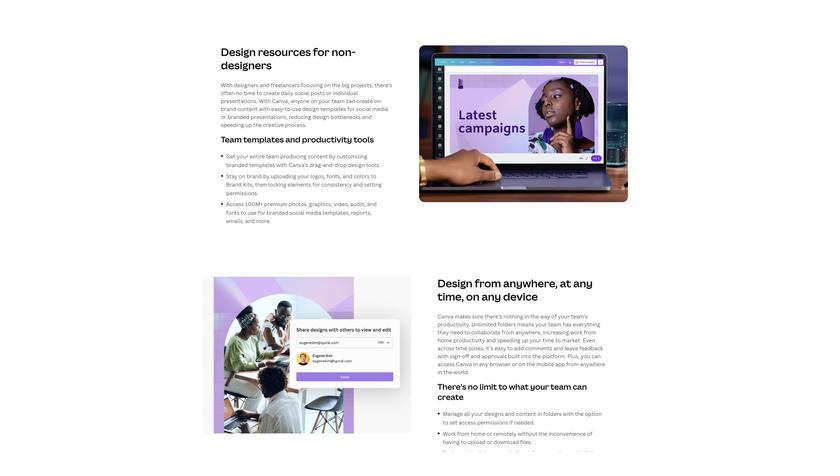 Task type: vqa. For each thing, say whether or not it's contained in the screenshot.
the right THE UP
yes



Task type: locate. For each thing, give the bounding box(es) containing it.
anywhere,
[[504, 276, 558, 291], [516, 329, 542, 336]]

the left option
[[576, 411, 584, 418]]

1 horizontal spatial productivity
[[454, 337, 485, 344]]

0 horizontal spatial use
[[248, 209, 257, 217]]

there's no limit to what your team can create
[[438, 381, 587, 403]]

branded inside get your entire team producing content by customizing branded templates with canva's drag-and-drop design tools.
[[226, 161, 248, 169]]

has
[[563, 321, 572, 328]]

built
[[508, 353, 520, 360]]

team inside canva makes sure there's nothing in the way of your team's productivity. unlimited folders means your team has everything they need to collaborate from anywhere, increasing work from home productivity and speeding up your time to market. even across time zones, it's easy to add comments and leave feedback with sign-off and approvals built into the platform. plus, you can access canva in any browser or on the mobile app from anywhere in the world.
[[549, 321, 562, 328]]

content up needed.
[[516, 411, 537, 418]]

use up reducing
[[292, 106, 301, 113]]

designs
[[485, 411, 504, 418]]

0 vertical spatial up
[[246, 121, 252, 129]]

access down all
[[459, 419, 476, 426]]

0 vertical spatial can
[[346, 98, 355, 105]]

0 horizontal spatial with
[[221, 82, 233, 89]]

for up bottlenecks
[[348, 106, 355, 113]]

0 vertical spatial of
[[552, 313, 557, 320]]

0 horizontal spatial brand
[[221, 106, 236, 113]]

with inside get your entire team producing content by customizing branded templates with canva's drag-and-drop design tools.
[[276, 161, 288, 169]]

home inside canva makes sure there's nothing in the way of your team's productivity. unlimited folders means your team has everything they need to collaborate from anywhere, increasing work from home productivity and speeding up your time to market. even across time zones, it's easy to add comments and leave feedback with sign-off and approvals built into the platform. plus, you can access canva in any browser or on the mobile app from anywhere in the world.
[[438, 337, 452, 344]]

the
[[332, 82, 341, 89], [253, 121, 262, 129], [531, 313, 539, 320], [533, 353, 541, 360], [527, 361, 535, 368], [444, 369, 452, 376], [576, 411, 584, 418], [539, 430, 548, 438]]

to up the setting
[[371, 173, 377, 180]]

on
[[324, 82, 331, 89], [311, 98, 318, 105], [239, 173, 246, 180], [466, 290, 480, 304], [519, 361, 526, 368]]

increasing
[[543, 329, 569, 336]]

or inside canva makes sure there's nothing in the way of your team's productivity. unlimited folders means your team has everything they need to collaborate from anywhere, increasing work from home productivity and speeding up your time to market. even across time zones, it's easy to add comments and leave feedback with sign-off and approvals built into the platform. plus, you can access canva in any browser or on the mobile app from anywhere in the world.
[[512, 361, 518, 368]]

0 horizontal spatial media
[[306, 209, 322, 217]]

social
[[295, 90, 310, 97], [357, 106, 371, 113], [290, 209, 305, 217]]

approvals
[[482, 353, 507, 360]]

1 vertical spatial create
[[357, 98, 373, 105]]

productivity up the 'zones,'
[[454, 337, 485, 344]]

1 horizontal spatial up
[[522, 337, 529, 344]]

of down option
[[588, 430, 593, 438]]

0 vertical spatial design
[[303, 106, 319, 113]]

photos,
[[289, 201, 308, 208]]

with left canva,
[[259, 98, 271, 105]]

app
[[556, 361, 565, 368]]

then
[[255, 181, 267, 188]]

your right all
[[472, 411, 483, 418]]

0 horizontal spatial productivity
[[302, 134, 352, 145]]

0 horizontal spatial no
[[236, 90, 243, 97]]

design down customizing
[[348, 161, 365, 169]]

social up bottlenecks
[[357, 106, 371, 113]]

anywhere, inside canva makes sure there's nothing in the way of your team's productivity. unlimited folders means your team has everything they need to collaborate from anywhere, increasing work from home productivity and speeding up your time to market. even across time zones, it's easy to add comments and leave feedback with sign-off and approvals built into the platform. plus, you can access canva in any browser or on the mobile app from anywhere in the world.
[[516, 329, 542, 336]]

team down individual
[[332, 98, 345, 105]]

on down "into"
[[519, 361, 526, 368]]

media inside the access 100m+ premium photos, graphics, video, audio, and fonts to use for branded social media templates, reports, emails, and more.
[[306, 209, 322, 217]]

canva up productivity.
[[438, 313, 454, 320]]

0 horizontal spatial create
[[264, 90, 280, 97]]

designers
[[221, 58, 272, 72], [234, 82, 259, 89]]

team right entire
[[266, 153, 279, 160]]

process.
[[285, 121, 307, 129]]

0 horizontal spatial canva
[[438, 313, 454, 320]]

with up uploading
[[276, 161, 288, 169]]

time
[[244, 90, 256, 97], [543, 337, 555, 344], [456, 345, 467, 352]]

and up "reports,"
[[367, 201, 377, 208]]

0 horizontal spatial folders
[[498, 321, 516, 328]]

any down approvals
[[480, 361, 489, 368]]

no
[[236, 90, 243, 97], [468, 381, 478, 392]]

media down on-
[[373, 106, 388, 113]]

1 vertical spatial designers
[[234, 82, 259, 89]]

speeding up the 'team'
[[221, 121, 244, 129]]

creative
[[263, 121, 284, 129]]

from
[[475, 276, 501, 291], [502, 329, 515, 336], [584, 329, 597, 336], [567, 361, 579, 368], [458, 430, 470, 438]]

brand inside stay on brand by uploading your logos, fonts, and colors to brand kits, then locking elements for consistency and setting permissions.
[[247, 173, 262, 180]]

1 horizontal spatial media
[[373, 106, 388, 113]]

content up 'drag-' on the left top of page
[[308, 153, 328, 160]]

0 horizontal spatial there's
[[375, 82, 392, 89]]

0 horizontal spatial up
[[246, 121, 252, 129]]

1 vertical spatial time
[[543, 337, 555, 344]]

design inside design resources for non- designers
[[221, 45, 256, 59]]

0 vertical spatial media
[[373, 106, 388, 113]]

by
[[329, 153, 336, 160], [263, 173, 270, 180]]

your right "what"
[[531, 381, 549, 392]]

for down logos,
[[313, 181, 320, 188]]

no inside there's no limit to what your team can create
[[468, 381, 478, 392]]

and up platform.
[[554, 345, 564, 352]]

0 vertical spatial canva
[[438, 313, 454, 320]]

speeding up easy
[[498, 337, 521, 344]]

1 horizontal spatial canva
[[456, 361, 472, 368]]

1 horizontal spatial brand
[[247, 173, 262, 180]]

to inside stay on brand by uploading your logos, fonts, and colors to brand kits, then locking elements for consistency and setting permissions.
[[371, 173, 377, 180]]

with up presentations,
[[259, 106, 270, 113]]

non-
[[332, 45, 356, 59]]

branded down "presentations."
[[228, 113, 250, 121]]

nothing
[[504, 313, 523, 320]]

1 vertical spatial design
[[438, 276, 473, 291]]

resources
[[258, 45, 311, 59]]

with up inconvenience
[[563, 411, 574, 418]]

0 vertical spatial content
[[238, 106, 258, 113]]

anywhere, inside design from anywhere, at any time, on any device
[[504, 276, 558, 291]]

1 horizontal spatial no
[[468, 381, 478, 392]]

content inside manage all your designs and content in folders with the option to set access permissions if needed.
[[516, 411, 537, 418]]

0 vertical spatial no
[[236, 90, 243, 97]]

by up and-
[[329, 153, 336, 160]]

can up anywhere
[[592, 353, 601, 360]]

2 vertical spatial social
[[290, 209, 305, 217]]

0 vertical spatial folders
[[498, 321, 516, 328]]

1 vertical spatial no
[[468, 381, 478, 392]]

content inside get your entire team producing content by customizing branded templates with canva's drag-and-drop design tools.
[[308, 153, 328, 160]]

can inside canva makes sure there's nothing in the way of your team's productivity. unlimited folders means your team has everything they need to collaborate from anywhere, increasing work from home productivity and speeding up your time to market. even across time zones, it's easy to add comments and leave feedback with sign-off and approvals built into the platform. plus, you can access canva in any browser or on the mobile app from anywhere in the world.
[[592, 353, 601, 360]]

zones,
[[469, 345, 485, 352]]

1 horizontal spatial create
[[357, 98, 373, 105]]

0 vertical spatial branded
[[228, 113, 250, 121]]

customizing
[[337, 153, 368, 160]]

1 vertical spatial can
[[592, 353, 601, 360]]

time up "presentations."
[[244, 90, 256, 97]]

setting
[[364, 181, 382, 188]]

of for way
[[552, 313, 557, 320]]

templates inside get your entire team producing content by customizing branded templates with canva's drag-and-drop design tools.
[[249, 161, 275, 169]]

designers inside with designers and freelancers focusing on the big projects, there's often no time to create daily social posts or individual presentations. with canva, anyone on your team can create on- brand content with easy-to-use design templates for social media or branded presentations, reducing design bottlenecks and speeding up the creative process.
[[234, 82, 259, 89]]

more.
[[256, 218, 271, 225]]

1 vertical spatial use
[[248, 209, 257, 217]]

to right 'limit'
[[499, 381, 508, 392]]

entire
[[250, 153, 265, 160]]

0 horizontal spatial by
[[263, 173, 270, 180]]

branded
[[228, 113, 250, 121], [226, 161, 248, 169], [267, 209, 289, 217]]

reports,
[[351, 209, 372, 217]]

1 vertical spatial content
[[308, 153, 328, 160]]

or
[[326, 90, 332, 97], [221, 113, 227, 121], [512, 361, 518, 368], [487, 430, 493, 438], [487, 439, 493, 446]]

your right get
[[237, 153, 249, 160]]

speeding
[[221, 121, 244, 129], [498, 337, 521, 344]]

1 vertical spatial there's
[[485, 313, 503, 320]]

1 vertical spatial up
[[522, 337, 529, 344]]

can
[[346, 98, 355, 105], [592, 353, 601, 360], [573, 381, 587, 392]]

0 vertical spatial design
[[221, 45, 256, 59]]

and up it's
[[487, 337, 496, 344]]

folders up inconvenience
[[544, 411, 562, 418]]

and down the drop
[[343, 173, 353, 180]]

to inside work from home or remotely without the inconvenience of having to upload or download files.
[[461, 439, 467, 446]]

0 horizontal spatial can
[[346, 98, 355, 105]]

0 vertical spatial brand
[[221, 106, 236, 113]]

2 vertical spatial can
[[573, 381, 587, 392]]

to down increasing
[[556, 337, 561, 344]]

media inside with designers and freelancers focusing on the big projects, there's often no time to create daily social posts or individual presentations. with canva, anyone on your team can create on- brand content with easy-to-use design templates for social media or branded presentations, reducing design bottlenecks and speeding up the creative process.
[[373, 106, 388, 113]]

into
[[522, 353, 532, 360]]

of right way
[[552, 313, 557, 320]]

in up there's
[[438, 369, 443, 376]]

branded down premium at the top
[[267, 209, 289, 217]]

0 horizontal spatial of
[[552, 313, 557, 320]]

or down "built"
[[512, 361, 518, 368]]

can inside there's no limit to what your team can create
[[573, 381, 587, 392]]

social up anyone
[[295, 90, 310, 97]]

1 horizontal spatial folders
[[544, 411, 562, 418]]

0 vertical spatial home
[[438, 337, 452, 344]]

presentations.
[[221, 98, 258, 105]]

templates down entire
[[249, 161, 275, 169]]

or right the upload
[[487, 439, 493, 446]]

with inside canva makes sure there's nothing in the way of your team's productivity. unlimited folders means your team has everything they need to collaborate from anywhere, increasing work from home productivity and speeding up your time to market. even across time zones, it's easy to add comments and leave feedback with sign-off and approvals built into the platform. plus, you can access canva in any browser or on the mobile app from anywhere in the world.
[[438, 353, 449, 360]]

option
[[585, 411, 602, 418]]

and up if
[[505, 411, 515, 418]]

time down increasing
[[543, 337, 555, 344]]

content for design from anywhere, at any time, on any device
[[516, 411, 537, 418]]

1 vertical spatial media
[[306, 209, 322, 217]]

to
[[257, 90, 262, 97], [371, 173, 377, 180], [241, 209, 246, 217], [465, 329, 470, 336], [556, 337, 561, 344], [508, 345, 513, 352], [499, 381, 508, 392], [443, 419, 449, 426], [461, 439, 467, 446]]

0 vertical spatial anywhere,
[[504, 276, 558, 291]]

media down graphics,
[[306, 209, 322, 217]]

1 vertical spatial branded
[[226, 161, 248, 169]]

locking
[[268, 181, 286, 188]]

to inside there's no limit to what your team can create
[[499, 381, 508, 392]]

up
[[246, 121, 252, 129], [522, 337, 529, 344]]

2 vertical spatial branded
[[267, 209, 289, 217]]

any inside canva makes sure there's nothing in the way of your team's productivity. unlimited folders means your team has everything they need to collaborate from anywhere, increasing work from home productivity and speeding up your time to market. even across time zones, it's easy to add comments and leave feedback with sign-off and approvals built into the platform. plus, you can access canva in any browser or on the mobile app from anywhere in the world.
[[480, 361, 489, 368]]

to up "built"
[[508, 345, 513, 352]]

there's up on-
[[375, 82, 392, 89]]

home
[[438, 337, 452, 344], [471, 430, 486, 438]]

use inside with designers and freelancers focusing on the big projects, there's often no time to create daily social posts or individual presentations. with canva, anyone on your team can create on- brand content with easy-to-use design templates for social media or branded presentations, reducing design bottlenecks and speeding up the creative process.
[[292, 106, 301, 113]]

0 vertical spatial designers
[[221, 58, 272, 72]]

1 vertical spatial brand
[[247, 173, 262, 180]]

up up add
[[522, 337, 529, 344]]

social down the photos,
[[290, 209, 305, 217]]

off
[[462, 353, 470, 360]]

1 vertical spatial speeding
[[498, 337, 521, 344]]

0 vertical spatial access
[[438, 361, 455, 368]]

on inside canva makes sure there's nothing in the way of your team's productivity. unlimited folders means your team has everything they need to collaborate from anywhere, increasing work from home productivity and speeding up your time to market. even across time zones, it's easy to add comments and leave feedback with sign-off and approvals built into the platform. plus, you can access canva in any browser or on the mobile app from anywhere in the world.
[[519, 361, 526, 368]]

your inside there's no limit to what your team can create
[[531, 381, 549, 392]]

from inside design from anywhere, at any time, on any device
[[475, 276, 501, 291]]

0 vertical spatial use
[[292, 106, 301, 113]]

emails,
[[226, 218, 244, 225]]

1 vertical spatial folders
[[544, 411, 562, 418]]

1 horizontal spatial use
[[292, 106, 301, 113]]

1 horizontal spatial content
[[308, 153, 328, 160]]

branded down get
[[226, 161, 248, 169]]

0 vertical spatial templates
[[321, 106, 346, 113]]

1 vertical spatial anywhere,
[[516, 329, 542, 336]]

0 vertical spatial time
[[244, 90, 256, 97]]

0 vertical spatial productivity
[[302, 134, 352, 145]]

brand down "presentations."
[[221, 106, 236, 113]]

on up posts
[[324, 82, 331, 89]]

fonts,
[[327, 173, 342, 180]]

of inside work from home or remotely without the inconvenience of having to upload or download files.
[[588, 430, 593, 438]]

0 vertical spatial there's
[[375, 82, 392, 89]]

to inside the access 100m+ premium photos, graphics, video, audio, and fonts to use for branded social media templates, reports, emails, and more.
[[241, 209, 246, 217]]

2 vertical spatial create
[[438, 392, 464, 403]]

the left big
[[332, 82, 341, 89]]

1 horizontal spatial home
[[471, 430, 486, 438]]

on up sure
[[466, 290, 480, 304]]

design down anyone
[[303, 106, 319, 113]]

manage
[[443, 411, 463, 418]]

your inside stay on brand by uploading your logos, fonts, and colors to brand kits, then locking elements for consistency and setting permissions.
[[298, 173, 309, 180]]

folders down nothing
[[498, 321, 516, 328]]

of
[[552, 313, 557, 320], [588, 430, 593, 438]]

2 horizontal spatial create
[[438, 392, 464, 403]]

1 vertical spatial of
[[588, 430, 593, 438]]

branded inside the access 100m+ premium photos, graphics, video, audio, and fonts to use for branded social media templates, reports, emails, and more.
[[267, 209, 289, 217]]

team up increasing
[[549, 321, 562, 328]]

team inside with designers and freelancers focusing on the big projects, there's often no time to create daily social posts or individual presentations. with canva, anyone on your team can create on- brand content with easy-to-use design templates for social media or branded presentations, reducing design bottlenecks and speeding up the creative process.
[[332, 98, 345, 105]]

create up canva,
[[264, 90, 280, 97]]

content for design resources for non- designers
[[308, 153, 328, 160]]

access down sign- at the right bottom of page
[[438, 361, 455, 368]]

1 horizontal spatial of
[[588, 430, 593, 438]]

media
[[373, 106, 388, 113], [306, 209, 322, 217]]

they
[[438, 329, 449, 336]]

1 horizontal spatial access
[[459, 419, 476, 426]]

your down way
[[536, 321, 547, 328]]

inconvenience
[[549, 430, 586, 438]]

2 horizontal spatial can
[[592, 353, 601, 360]]

up down presentations,
[[246, 121, 252, 129]]

use down 100m+ at top left
[[248, 209, 257, 217]]

to left set
[[443, 419, 449, 426]]

0 horizontal spatial design
[[221, 45, 256, 59]]

2 vertical spatial design
[[348, 161, 365, 169]]

time up off
[[456, 345, 467, 352]]

to up "presentations."
[[257, 90, 262, 97]]

premium
[[264, 201, 287, 208]]

productivity
[[302, 134, 352, 145], [454, 337, 485, 344]]

2 vertical spatial time
[[456, 345, 467, 352]]

1 horizontal spatial can
[[573, 381, 587, 392]]

your up elements
[[298, 173, 309, 180]]

and left more.
[[245, 218, 255, 225]]

2 vertical spatial templates
[[249, 161, 275, 169]]

can down anywhere
[[573, 381, 587, 392]]

with up often
[[221, 82, 233, 89]]

1 horizontal spatial time
[[456, 345, 467, 352]]

0 horizontal spatial content
[[238, 106, 258, 113]]

plus,
[[568, 353, 580, 360]]

to right having at the right
[[461, 439, 467, 446]]

and inside manage all your designs and content in folders with the option to set access permissions if needed.
[[505, 411, 515, 418]]

daily
[[281, 90, 294, 97]]

templates up bottlenecks
[[321, 106, 346, 113]]

content
[[238, 106, 258, 113], [308, 153, 328, 160], [516, 411, 537, 418]]

0 vertical spatial create
[[264, 90, 280, 97]]

for left non-
[[313, 45, 330, 59]]

for
[[313, 45, 330, 59], [348, 106, 355, 113], [313, 181, 320, 188], [258, 209, 266, 217]]

any up sure
[[482, 290, 501, 304]]

design inside design from anywhere, at any time, on any device
[[438, 276, 473, 291]]

canva,
[[272, 98, 290, 105]]

for up more.
[[258, 209, 266, 217]]

to right need
[[465, 329, 470, 336]]

with
[[259, 106, 270, 113], [276, 161, 288, 169], [438, 353, 449, 360], [563, 411, 574, 418]]

1 vertical spatial canva
[[456, 361, 472, 368]]

templates down creative
[[244, 134, 284, 145]]

download
[[494, 439, 519, 446]]

by up then
[[263, 173, 270, 180]]

create left on-
[[357, 98, 373, 105]]

1 vertical spatial productivity
[[454, 337, 485, 344]]

1 vertical spatial by
[[263, 173, 270, 180]]

can down individual
[[346, 98, 355, 105]]

productivity up and-
[[302, 134, 352, 145]]

on inside stay on brand by uploading your logos, fonts, and colors to brand kits, then locking elements for consistency and setting permissions.
[[239, 173, 246, 180]]

templates,
[[323, 209, 350, 217]]

canva
[[438, 313, 454, 320], [456, 361, 472, 368]]

1 horizontal spatial there's
[[485, 313, 503, 320]]

there's up unlimited
[[485, 313, 503, 320]]

templates
[[321, 106, 346, 113], [244, 134, 284, 145], [249, 161, 275, 169]]

team templates and productivity tools
[[221, 134, 374, 145]]

0 horizontal spatial speeding
[[221, 121, 244, 129]]

create inside there's no limit to what your team can create
[[438, 392, 464, 403]]

use inside the access 100m+ premium photos, graphics, video, audio, and fonts to use for branded social media templates, reports, emails, and more.
[[248, 209, 257, 217]]

0 vertical spatial speeding
[[221, 121, 244, 129]]

1 vertical spatial design
[[313, 113, 329, 121]]

time inside with designers and freelancers focusing on the big projects, there's often no time to create daily social posts or individual presentations. with canva, anyone on your team can create on- brand content with easy-to-use design templates for social media or branded presentations, reducing design bottlenecks and speeding up the creative process.
[[244, 90, 256, 97]]

add
[[515, 345, 524, 352]]

of inside canva makes sure there's nothing in the way of your team's productivity. unlimited folders means your team has everything they need to collaborate from anywhere, increasing work from home productivity and speeding up your time to market. even across time zones, it's easy to add comments and leave feedback with sign-off and approvals built into the platform. plus, you can access canva in any browser or on the mobile app from anywhere in the world.
[[552, 313, 557, 320]]

1 horizontal spatial by
[[329, 153, 336, 160]]

1 horizontal spatial speeding
[[498, 337, 521, 344]]

2 vertical spatial content
[[516, 411, 537, 418]]

brand up kits,
[[247, 173, 262, 180]]

1 horizontal spatial design
[[438, 276, 473, 291]]

uploading
[[271, 173, 296, 180]]

0 horizontal spatial home
[[438, 337, 452, 344]]

1 vertical spatial access
[[459, 419, 476, 426]]

0 vertical spatial by
[[329, 153, 336, 160]]

work from home or remotely without the inconvenience of having to upload or download files.
[[443, 430, 593, 446]]

0 horizontal spatial time
[[244, 90, 256, 97]]



Task type: describe. For each thing, give the bounding box(es) containing it.
access
[[226, 201, 244, 208]]

with inside with designers and freelancers focusing on the big projects, there's often no time to create daily social posts or individual presentations. with canva, anyone on your team can create on- brand content with easy-to-use design templates for social media or branded presentations, reducing design bottlenecks and speeding up the creative process.
[[259, 106, 270, 113]]

up inside with designers and freelancers focusing on the big projects, there's often no time to create daily social posts or individual presentations. with canva, anyone on your team can create on- brand content with easy-to-use design templates for social media or branded presentations, reducing design bottlenecks and speeding up the creative process.
[[246, 121, 252, 129]]

stay on brand by uploading your logos, fonts, and colors to brand kits, then locking elements for consistency and setting permissions.
[[226, 173, 382, 197]]

no inside with designers and freelancers focusing on the big projects, there's often no time to create daily social posts or individual presentations. with canva, anyone on your team can create on- brand content with easy-to-use design templates for social media or branded presentations, reducing design bottlenecks and speeding up the creative process.
[[236, 90, 243, 97]]

leave
[[565, 345, 579, 352]]

with designers and freelancers focusing on the big projects, there's often no time to create daily social posts or individual presentations. with canva, anyone on your team can create on- brand content with easy-to-use design templates for social media or branded presentations, reducing design bottlenecks and speeding up the creative process.
[[221, 82, 392, 129]]

to-
[[285, 106, 292, 113]]

on inside design from anywhere, at any time, on any device
[[466, 290, 480, 304]]

feedback
[[580, 345, 603, 352]]

freelancers
[[271, 82, 300, 89]]

on down posts
[[311, 98, 318, 105]]

you
[[581, 353, 591, 360]]

your inside manage all your designs and content in folders with the option to set access permissions if needed.
[[472, 411, 483, 418]]

productivity inside canva makes sure there's nothing in the way of your team's productivity. unlimited folders means your team has everything they need to collaborate from anywhere, increasing work from home productivity and speeding up your time to market. even across time zones, it's easy to add comments and leave feedback with sign-off and approvals built into the platform. plus, you can access canva in any browser or on the mobile app from anywhere in the world.
[[454, 337, 485, 344]]

everything
[[573, 321, 601, 328]]

the down "into"
[[527, 361, 535, 368]]

ui - presentations image
[[419, 45, 628, 202]]

sure
[[472, 313, 484, 320]]

consistency
[[322, 181, 352, 188]]

world.
[[454, 369, 470, 376]]

design from anywhere, at any time, on any device
[[438, 276, 593, 304]]

up inside canva makes sure there's nothing in the way of your team's productivity. unlimited folders means your team has everything they need to collaborate from anywhere, increasing work from home productivity and speeding up your time to market. even across time zones, it's easy to add comments and leave feedback with sign-off and approvals built into the platform. plus, you can access canva in any browser or on the mobile app from anywhere in the world.
[[522, 337, 529, 344]]

team inside get your entire team producing content by customizing branded templates with canva's drag-and-drop design tools.
[[266, 153, 279, 160]]

speeding inside with designers and freelancers focusing on the big projects, there's often no time to create daily social posts or individual presentations. with canva, anyone on your team can create on- brand content with easy-to-use design templates for social media or branded presentations, reducing design bottlenecks and speeding up the creative process.
[[221, 121, 244, 129]]

templates inside with designers and freelancers focusing on the big projects, there's often no time to create daily social posts or individual presentations. with canva, anyone on your team can create on- brand content with easy-to-use design templates for social media or branded presentations, reducing design bottlenecks and speeding up the creative process.
[[321, 106, 346, 113]]

to inside with designers and freelancers focusing on the big projects, there's often no time to create daily social posts or individual presentations. with canva, anyone on your team can create on- brand content with easy-to-use design templates for social media or branded presentations, reducing design bottlenecks and speeding up the creative process.
[[257, 90, 262, 97]]

1 vertical spatial social
[[357, 106, 371, 113]]

team inside there's no limit to what your team can create
[[551, 381, 572, 392]]

producing
[[281, 153, 307, 160]]

platform.
[[543, 353, 567, 360]]

elements
[[288, 181, 311, 188]]

for inside with designers and freelancers focusing on the big projects, there's often no time to create daily social posts or individual presentations. with canva, anyone on your team can create on- brand content with easy-to-use design templates for social media or branded presentations, reducing design bottlenecks and speeding up the creative process.
[[348, 106, 355, 113]]

kits,
[[243, 181, 254, 188]]

time,
[[438, 290, 464, 304]]

remotely
[[494, 430, 517, 438]]

work
[[571, 329, 583, 336]]

your up has
[[558, 313, 570, 320]]

what
[[509, 381, 529, 392]]

and down the 'process.'
[[286, 134, 301, 145]]

your inside get your entire team producing content by customizing branded templates with canva's drag-and-drop design tools.
[[237, 153, 249, 160]]

if
[[510, 419, 513, 426]]

colors
[[354, 173, 370, 180]]

in down the 'zones,'
[[474, 361, 478, 368]]

upload
[[468, 439, 486, 446]]

permissions.
[[226, 190, 259, 197]]

need
[[451, 329, 464, 336]]

the inside work from home or remotely without the inconvenience of having to upload or download files.
[[539, 430, 548, 438]]

canva makes sure there's nothing in the way of your team's productivity. unlimited folders means your team has everything they need to collaborate from anywhere, increasing work from home productivity and speeding up your time to market. even across time zones, it's easy to add comments and leave feedback with sign-off and approvals built into the platform. plus, you can access canva in any browser or on the mobile app from anywhere in the world.
[[438, 313, 605, 376]]

folders inside canva makes sure there's nothing in the way of your team's productivity. unlimited folders means your team has everything they need to collaborate from anywhere, increasing work from home productivity and speeding up your time to market. even across time zones, it's easy to add comments and leave feedback with sign-off and approvals built into the platform. plus, you can access canva in any browser or on the mobile app from anywhere in the world.
[[498, 321, 516, 328]]

in inside manage all your designs and content in folders with the option to set access permissions if needed.
[[538, 411, 542, 418]]

graphics,
[[309, 201, 333, 208]]

bottlenecks
[[331, 113, 361, 121]]

mobile
[[537, 361, 554, 368]]

canva's
[[289, 161, 308, 169]]

brand
[[226, 181, 242, 188]]

productivity.
[[438, 321, 471, 328]]

your inside with designers and freelancers focusing on the big projects, there's often no time to create daily social posts or individual presentations. with canva, anyone on your team can create on- brand content with easy-to-use design templates for social media or branded presentations, reducing design bottlenecks and speeding up the creative process.
[[319, 98, 331, 105]]

having
[[443, 439, 460, 446]]

design for design resources for non- designers
[[221, 45, 256, 59]]

way
[[541, 313, 551, 320]]

2 horizontal spatial time
[[543, 337, 555, 344]]

tools
[[354, 134, 374, 145]]

100m+
[[245, 201, 263, 208]]

projects,
[[351, 82, 373, 89]]

by inside get your entire team producing content by customizing branded templates with canva's drag-and-drop design tools.
[[329, 153, 336, 160]]

access 100m+ premium photos, graphics, video, audio, and fonts to use for branded social media templates, reports, emails, and more.
[[226, 201, 377, 225]]

drag-
[[310, 161, 323, 169]]

design resources for non- designers
[[221, 45, 356, 72]]

can inside with designers and freelancers focusing on the big projects, there's often no time to create daily social posts or individual presentations. with canva, anyone on your team can create on- brand content with easy-to-use design templates for social media or branded presentations, reducing design bottlenecks and speeding up the creative process.
[[346, 98, 355, 105]]

of for inconvenience
[[588, 430, 593, 438]]

or right posts
[[326, 90, 332, 97]]

drop
[[335, 161, 347, 169]]

and down the 'zones,'
[[471, 353, 481, 360]]

your up comments
[[530, 337, 542, 344]]

at
[[560, 276, 572, 291]]

0 vertical spatial with
[[221, 82, 233, 89]]

folders inside manage all your designs and content in folders with the option to set access permissions if needed.
[[544, 411, 562, 418]]

the inside manage all your designs and content in folders with the option to set access permissions if needed.
[[576, 411, 584, 418]]

permissions
[[478, 419, 509, 426]]

design for design from anywhere, at any time, on any device
[[438, 276, 473, 291]]

for inside the access 100m+ premium photos, graphics, video, audio, and fonts to use for branded social media templates, reports, emails, and more.
[[258, 209, 266, 217]]

the down comments
[[533, 353, 541, 360]]

and left 'freelancers'
[[260, 82, 270, 89]]

1 horizontal spatial with
[[259, 98, 271, 105]]

or down "presentations."
[[221, 113, 227, 121]]

there's
[[438, 381, 467, 392]]

any right at
[[574, 276, 593, 291]]

logos,
[[311, 173, 326, 180]]

on-
[[374, 98, 383, 105]]

home inside work from home or remotely without the inconvenience of having to upload or download files.
[[471, 430, 486, 438]]

market.
[[563, 337, 582, 344]]

or down permissions
[[487, 430, 493, 438]]

set
[[450, 419, 458, 426]]

in up means
[[525, 313, 529, 320]]

and down "colors"
[[353, 181, 363, 188]]

stay
[[226, 173, 238, 180]]

with inside manage all your designs and content in folders with the option to set access permissions if needed.
[[563, 411, 574, 418]]

for inside design resources for non- designers
[[313, 45, 330, 59]]

easy
[[495, 345, 507, 352]]

big
[[342, 82, 350, 89]]

access inside manage all your designs and content in folders with the option to set access permissions if needed.
[[459, 419, 476, 426]]

there's inside canva makes sure there's nothing in the way of your team's productivity. unlimited folders means your team has everything they need to collaborate from anywhere, increasing work from home productivity and speeding up your time to market. even across time zones, it's easy to add comments and leave feedback with sign-off and approvals built into the platform. plus, you can access canva in any browser or on the mobile app from anywhere in the world.
[[485, 313, 503, 320]]

audio,
[[351, 201, 366, 208]]

access inside canva makes sure there's nothing in the way of your team's productivity. unlimited folders means your team has everything they need to collaborate from anywhere, increasing work from home productivity and speeding up your time to market. even across time zones, it's easy to add comments and leave feedback with sign-off and approvals built into the platform. plus, you can access canva in any browser or on the mobile app from anywhere in the world.
[[438, 361, 455, 368]]

1 vertical spatial templates
[[244, 134, 284, 145]]

comments
[[526, 345, 553, 352]]

without
[[518, 430, 538, 438]]

it's
[[486, 345, 494, 352]]

browser
[[490, 361, 511, 368]]

content inside with designers and freelancers focusing on the big projects, there's often no time to create daily social posts or individual presentations. with canva, anyone on your team can create on- brand content with easy-to-use design templates for social media or branded presentations, reducing design bottlenecks and speeding up the creative process.
[[238, 106, 258, 113]]

posts
[[311, 90, 325, 97]]

collaborate
[[472, 329, 501, 336]]

branded inside with designers and freelancers focusing on the big projects, there's often no time to create daily social posts or individual presentations. with canva, anyone on your team can create on- brand content with easy-to-use design templates for social media or branded presentations, reducing design bottlenecks and speeding up the creative process.
[[228, 113, 250, 121]]

from inside work from home or remotely without the inconvenience of having to upload or download files.
[[458, 430, 470, 438]]

anywhere
[[580, 361, 605, 368]]

individual
[[333, 90, 358, 97]]

presentations,
[[251, 113, 288, 121]]

device
[[504, 290, 538, 304]]

focusing
[[301, 82, 323, 89]]

for inside stay on brand by uploading your logos, fonts, and colors to brand kits, then locking elements for consistency and setting permissions.
[[313, 181, 320, 188]]

sign-
[[450, 353, 462, 360]]

get your entire team producing content by customizing branded templates with canva's drag-and-drop design tools.
[[226, 153, 381, 169]]

permissions image
[[202, 277, 411, 434]]

social inside the access 100m+ premium photos, graphics, video, audio, and fonts to use for branded social media templates, reports, emails, and more.
[[290, 209, 305, 217]]

to inside manage all your designs and content in folders with the option to set access permissions if needed.
[[443, 419, 449, 426]]

get
[[226, 153, 236, 160]]

designers inside design resources for non- designers
[[221, 58, 272, 72]]

easy-
[[271, 106, 285, 113]]

work
[[443, 430, 456, 438]]

and right bottlenecks
[[362, 113, 372, 121]]

0 vertical spatial social
[[295, 90, 310, 97]]

team
[[221, 134, 242, 145]]

the left way
[[531, 313, 539, 320]]

the down presentations,
[[253, 121, 262, 129]]

speeding inside canva makes sure there's nothing in the way of your team's productivity. unlimited folders means your team has everything they need to collaborate from anywhere, increasing work from home productivity and speeding up your time to market. even across time zones, it's easy to add comments and leave feedback with sign-off and approvals built into the platform. plus, you can access canva in any browser or on the mobile app from anywhere in the world.
[[498, 337, 521, 344]]

team's
[[571, 313, 588, 320]]

anyone
[[291, 98, 310, 105]]

video,
[[334, 201, 349, 208]]

fonts
[[226, 209, 240, 217]]

needed.
[[515, 419, 535, 426]]

design inside get your entire team producing content by customizing branded templates with canva's drag-and-drop design tools.
[[348, 161, 365, 169]]

there's inside with designers and freelancers focusing on the big projects, there's often no time to create daily social posts or individual presentations. with canva, anyone on your team can create on- brand content with easy-to-use design templates for social media or branded presentations, reducing design bottlenecks and speeding up the creative process.
[[375, 82, 392, 89]]

the left world.
[[444, 369, 452, 376]]

makes
[[455, 313, 471, 320]]

tools.
[[366, 161, 381, 169]]

brand inside with designers and freelancers focusing on the big projects, there's often no time to create daily social posts or individual presentations. with canva, anyone on your team can create on- brand content with easy-to-use design templates for social media or branded presentations, reducing design bottlenecks and speeding up the creative process.
[[221, 106, 236, 113]]

all
[[464, 411, 470, 418]]

by inside stay on brand by uploading your logos, fonts, and colors to brand kits, then locking elements for consistency and setting permissions.
[[263, 173, 270, 180]]



